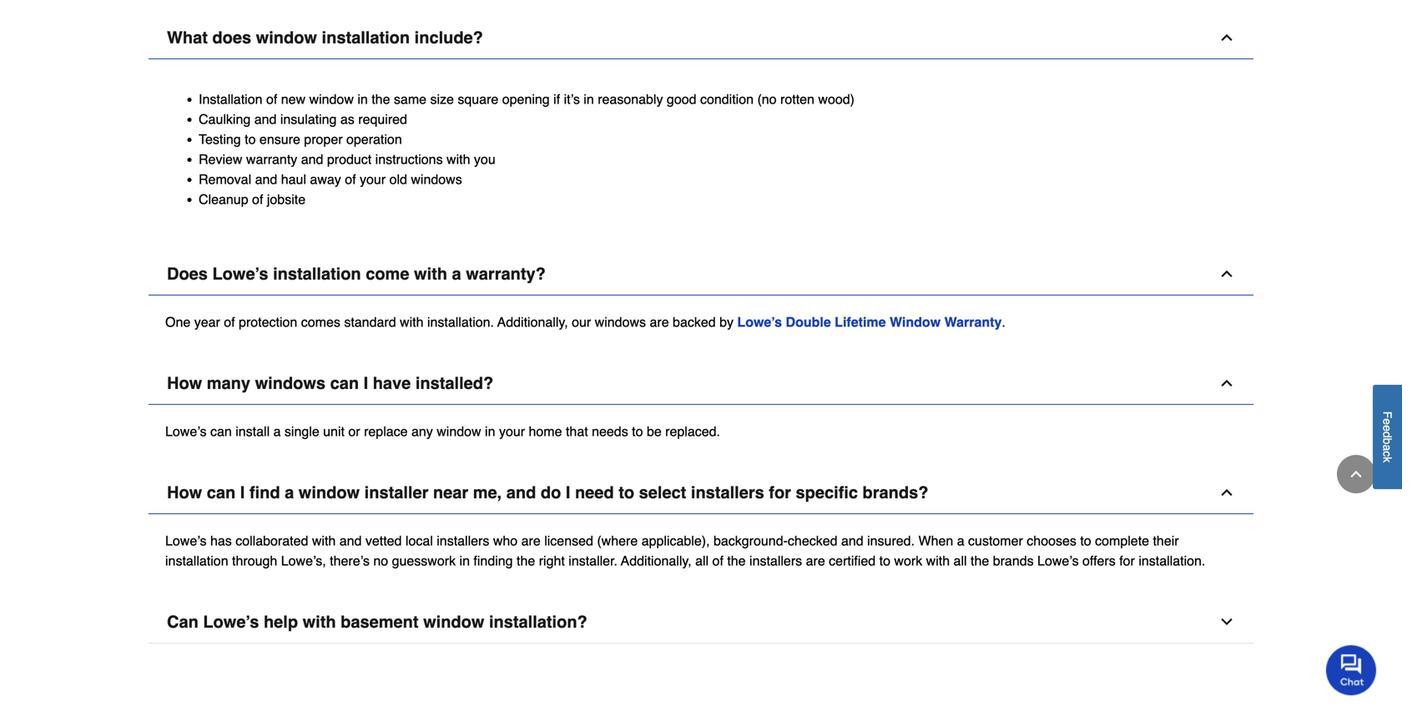 Task type: locate. For each thing, give the bounding box(es) containing it.
unit
[[323, 424, 345, 439]]

windows up single
[[255, 374, 326, 393]]

can left install
[[210, 424, 232, 439]]

1 horizontal spatial i
[[364, 374, 368, 393]]

0 vertical spatial can
[[330, 374, 359, 393]]

1 vertical spatial for
[[1120, 553, 1135, 569]]

1 horizontal spatial additionally,
[[621, 553, 692, 569]]

collaborated
[[236, 533, 308, 549]]

0 vertical spatial your
[[360, 172, 386, 187]]

chevron up image inside what does window installation include? button
[[1219, 29, 1235, 46]]

e
[[1381, 419, 1394, 425], [1381, 425, 1394, 432]]

what does window installation include?
[[167, 28, 483, 47]]

chevron up image
[[1348, 466, 1365, 482]]

for
[[769, 483, 791, 502], [1120, 553, 1135, 569]]

2 vertical spatial are
[[806, 553, 825, 569]]

windows right our
[[595, 314, 646, 330]]

0 horizontal spatial windows
[[255, 374, 326, 393]]

are down checked
[[806, 553, 825, 569]]

i
[[364, 374, 368, 393], [240, 483, 245, 502], [566, 483, 570, 502]]

of inside lowe's has collaborated with and vetted local installers who are licensed (where applicable), background-checked and insured. when a customer chooses to complete their installation through lowe's, there's no guesswork in finding the right installer. additionally, all of the installers are certified to work with all the brands lowe's offers for installation.
[[712, 553, 724, 569]]

with left you
[[447, 152, 470, 167]]

1 chevron up image from the top
[[1219, 29, 1235, 46]]

to down insured.
[[880, 553, 891, 569]]

2 how from the top
[[167, 483, 202, 502]]

to inside installation of new window in the same size square opening if it's in reasonably good condition (no rotten wood) caulking and insulating as required testing to ensure proper operation review warranty and product instructions with you removal and haul away of your old windows cleanup of jobsite
[[245, 132, 256, 147]]

chevron up image inside how can i find a window installer near me, and do i need to select installers for specific brands? button
[[1219, 484, 1235, 501]]

and up 'ensure'
[[254, 112, 277, 127]]

local
[[406, 533, 433, 549]]

1 horizontal spatial are
[[650, 314, 669, 330]]

additionally, left our
[[498, 314, 568, 330]]

standard
[[344, 314, 396, 330]]

your left home
[[499, 424, 525, 439]]

d
[[1381, 432, 1394, 438]]

for left specific
[[769, 483, 791, 502]]

0 vertical spatial windows
[[411, 172, 462, 187]]

lowe's can install a single unit or replace any window in your home that needs to be replaced.
[[165, 424, 720, 439]]

and inside button
[[506, 483, 536, 502]]

wood)
[[818, 92, 855, 107]]

insured.
[[867, 533, 915, 549]]

e up 'd'
[[1381, 419, 1394, 425]]

operation
[[346, 132, 402, 147]]

to left be
[[632, 424, 643, 439]]

1 vertical spatial installation.
[[1139, 553, 1206, 569]]

the down background-
[[727, 553, 746, 569]]

can left the "have" at the bottom left of the page
[[330, 374, 359, 393]]

are left backed
[[650, 314, 669, 330]]

2 vertical spatial can
[[207, 483, 236, 502]]

in inside lowe's has collaborated with and vetted local installers who are licensed (where applicable), background-checked and insured. when a customer chooses to complete their installation through lowe's, there's no guesswork in finding the right installer. additionally, all of the installers are certified to work with all the brands lowe's offers for installation.
[[460, 553, 470, 569]]

0 horizontal spatial all
[[695, 553, 709, 569]]

it's
[[564, 92, 580, 107]]

opening
[[502, 92, 550, 107]]

installers up finding
[[437, 533, 489, 549]]

removal
[[199, 172, 251, 187]]

can
[[330, 374, 359, 393], [210, 424, 232, 439], [207, 483, 236, 502]]

to up warranty
[[245, 132, 256, 147]]

2 vertical spatial installation
[[165, 553, 228, 569]]

how many windows can i have installed?
[[167, 374, 494, 393]]

installation
[[322, 28, 410, 47], [273, 264, 361, 284], [165, 553, 228, 569]]

1 how from the top
[[167, 374, 202, 393]]

1 vertical spatial additionally,
[[621, 553, 692, 569]]

your left old
[[360, 172, 386, 187]]

of down background-
[[712, 553, 724, 569]]

lowe's down chooses
[[1038, 553, 1079, 569]]

chevron up image inside does lowe's installation come with a warranty? button
[[1219, 266, 1235, 282]]

no
[[373, 553, 388, 569]]

year
[[194, 314, 220, 330]]

the inside installation of new window in the same size square opening if it's in reasonably good condition (no rotten wood) caulking and insulating as required testing to ensure proper operation review warranty and product instructions with you removal and haul away of your old windows cleanup of jobsite
[[372, 92, 390, 107]]

of
[[266, 92, 277, 107], [345, 172, 356, 187], [252, 192, 263, 207], [224, 314, 235, 330], [712, 553, 724, 569]]

by
[[720, 314, 734, 330]]

chevron down image
[[1219, 614, 1235, 630]]

a left warranty?
[[452, 264, 461, 284]]

1 horizontal spatial installation.
[[1139, 553, 1206, 569]]

caulking
[[199, 112, 251, 127]]

window up as
[[309, 92, 354, 107]]

0 vertical spatial installation
[[322, 28, 410, 47]]

installation. down their
[[1139, 553, 1206, 569]]

the down customer
[[971, 553, 989, 569]]

0 horizontal spatial additionally,
[[498, 314, 568, 330]]

all down applicable),
[[695, 553, 709, 569]]

1 vertical spatial how
[[167, 483, 202, 502]]

and left do in the left of the page
[[506, 483, 536, 502]]

2 horizontal spatial windows
[[595, 314, 646, 330]]

0 horizontal spatial your
[[360, 172, 386, 187]]

0 vertical spatial how
[[167, 374, 202, 393]]

square
[[458, 92, 499, 107]]

installers up background-
[[691, 483, 764, 502]]

0 horizontal spatial for
[[769, 483, 791, 502]]

1 horizontal spatial windows
[[411, 172, 462, 187]]

window right any
[[437, 424, 481, 439]]

i left the find
[[240, 483, 245, 502]]

installation up comes at left
[[273, 264, 361, 284]]

to right need
[[619, 483, 634, 502]]

1 horizontal spatial for
[[1120, 553, 1135, 569]]

has
[[210, 533, 232, 549]]

window
[[256, 28, 317, 47], [309, 92, 354, 107], [437, 424, 481, 439], [299, 483, 360, 502], [423, 612, 485, 632]]

chooses
[[1027, 533, 1077, 549]]

0 vertical spatial installers
[[691, 483, 764, 502]]

with right standard
[[400, 314, 424, 330]]

installation.
[[427, 314, 494, 330], [1139, 553, 1206, 569]]

e up b
[[1381, 425, 1394, 432]]

c
[[1381, 451, 1394, 457]]

chevron up image
[[1219, 29, 1235, 46], [1219, 266, 1235, 282], [1219, 375, 1235, 392], [1219, 484, 1235, 501]]

4 chevron up image from the top
[[1219, 484, 1235, 501]]

in right it's
[[584, 92, 594, 107]]

brands
[[993, 553, 1034, 569]]

0 vertical spatial are
[[650, 314, 669, 330]]

product
[[327, 152, 372, 167]]

for down complete
[[1120, 553, 1135, 569]]

does lowe's installation come with a warranty? button
[[149, 253, 1254, 296]]

a right the find
[[285, 483, 294, 502]]

that
[[566, 424, 588, 439]]

0 vertical spatial for
[[769, 483, 791, 502]]

in
[[358, 92, 368, 107], [584, 92, 594, 107], [485, 424, 495, 439], [460, 553, 470, 569]]

how for how can i find a window installer near me, and do i need to select installers for specific brands?
[[167, 483, 202, 502]]

the up required
[[372, 92, 390, 107]]

1 vertical spatial can
[[210, 424, 232, 439]]

installation up same
[[322, 28, 410, 47]]

can lowe's help with basement window installation?
[[167, 612, 587, 632]]

what
[[167, 28, 208, 47]]

can left the find
[[207, 483, 236, 502]]

2 all from the left
[[954, 553, 967, 569]]

installed?
[[416, 374, 494, 393]]

a
[[452, 264, 461, 284], [273, 424, 281, 439], [1381, 445, 1394, 451], [285, 483, 294, 502], [957, 533, 965, 549]]

and
[[254, 112, 277, 127], [301, 152, 323, 167], [255, 172, 277, 187], [506, 483, 536, 502], [340, 533, 362, 549], [841, 533, 864, 549]]

how left many
[[167, 374, 202, 393]]

any
[[412, 424, 433, 439]]

lowe's right does in the left of the page
[[212, 264, 268, 284]]

additionally, down applicable),
[[621, 553, 692, 569]]

0 horizontal spatial are
[[521, 533, 541, 549]]

chevron up image inside how many windows can i have installed? button
[[1219, 375, 1235, 392]]

warranty
[[945, 314, 1002, 330]]

lowe's right can
[[203, 612, 259, 632]]

installation. up installed?
[[427, 314, 494, 330]]

1 vertical spatial installation
[[273, 264, 361, 284]]

1 horizontal spatial your
[[499, 424, 525, 439]]

you
[[474, 152, 496, 167]]

condition
[[700, 92, 754, 107]]

with down when
[[926, 553, 950, 569]]

backed
[[673, 314, 716, 330]]

lowe's has collaborated with and vetted local installers who are licensed (where applicable), background-checked and insured. when a customer chooses to complete their installation through lowe's, there's no guesswork in finding the right installer. additionally, all of the installers are certified to work with all the brands lowe's offers for installation.
[[165, 533, 1206, 569]]

to
[[245, 132, 256, 147], [632, 424, 643, 439], [619, 483, 634, 502], [1080, 533, 1092, 549], [880, 553, 891, 569]]

finding
[[474, 553, 513, 569]]

window down guesswork
[[423, 612, 485, 632]]

does
[[167, 264, 208, 284]]

with right help at left
[[303, 612, 336, 632]]

applicable),
[[642, 533, 710, 549]]

guesswork
[[392, 553, 456, 569]]

installers down background-
[[750, 553, 802, 569]]

2 horizontal spatial i
[[566, 483, 570, 502]]

i right do in the left of the page
[[566, 483, 570, 502]]

a right when
[[957, 533, 965, 549]]

in up required
[[358, 92, 368, 107]]

a right install
[[273, 424, 281, 439]]

0 horizontal spatial installation.
[[427, 314, 494, 330]]

additionally,
[[498, 314, 568, 330], [621, 553, 692, 569]]

2 chevron up image from the top
[[1219, 266, 1235, 282]]

customer
[[968, 533, 1023, 549]]

with inside installation of new window in the same size square opening if it's in reasonably good condition (no rotten wood) caulking and insulating as required testing to ensure proper operation review warranty and product instructions with you removal and haul away of your old windows cleanup of jobsite
[[447, 152, 470, 167]]

and up certified
[[841, 533, 864, 549]]

warranty?
[[466, 264, 546, 284]]

with
[[447, 152, 470, 167], [414, 264, 447, 284], [400, 314, 424, 330], [312, 533, 336, 549], [926, 553, 950, 569], [303, 612, 336, 632]]

windows down instructions
[[411, 172, 462, 187]]

installation down has
[[165, 553, 228, 569]]

are right who at the bottom left
[[521, 533, 541, 549]]

1 horizontal spatial all
[[954, 553, 967, 569]]

in left finding
[[460, 553, 470, 569]]

i left the "have" at the bottom left of the page
[[364, 374, 368, 393]]

installation of new window in the same size square opening if it's in reasonably good condition (no rotten wood) caulking and insulating as required testing to ensure proper operation review warranty and product instructions with you removal and haul away of your old windows cleanup of jobsite
[[199, 92, 855, 207]]

in left home
[[485, 424, 495, 439]]

f e e d b a c k
[[1381, 411, 1394, 463]]

one
[[165, 314, 191, 330]]

all right work
[[954, 553, 967, 569]]

2 vertical spatial windows
[[255, 374, 326, 393]]

a inside lowe's has collaborated with and vetted local installers who are licensed (where applicable), background-checked and insured. when a customer chooses to complete their installation through lowe's, there's no guesswork in finding the right installer. additionally, all of the installers are certified to work with all the brands lowe's offers for installation.
[[957, 533, 965, 549]]

0 horizontal spatial i
[[240, 483, 245, 502]]

3 chevron up image from the top
[[1219, 375, 1235, 392]]

include?
[[415, 28, 483, 47]]

how left the find
[[167, 483, 202, 502]]

right
[[539, 553, 565, 569]]



Task type: describe. For each thing, give the bounding box(es) containing it.
through
[[232, 553, 277, 569]]

can
[[167, 612, 198, 632]]

required
[[358, 112, 407, 127]]

installation?
[[489, 612, 587, 632]]

for inside lowe's has collaborated with and vetted local installers who are licensed (where applicable), background-checked and insured. when a customer chooses to complete their installation through lowe's, there's no guesswork in finding the right installer. additionally, all of the installers are certified to work with all the brands lowe's offers for installation.
[[1120, 553, 1135, 569]]

lowe's left install
[[165, 424, 207, 439]]

rotten
[[781, 92, 815, 107]]

what does window installation include? button
[[149, 17, 1254, 59]]

of left new
[[266, 92, 277, 107]]

for inside button
[[769, 483, 791, 502]]

double
[[786, 314, 831, 330]]

the left "right"
[[517, 553, 535, 569]]

window right does
[[256, 28, 317, 47]]

and down warranty
[[255, 172, 277, 187]]

installation. inside lowe's has collaborated with and vetted local installers who are licensed (where applicable), background-checked and insured. when a customer chooses to complete their installation through lowe's, there's no guesswork in finding the right installer. additionally, all of the installers are certified to work with all the brands lowe's offers for installation.
[[1139, 553, 1206, 569]]

new
[[281, 92, 306, 107]]

proper
[[304, 132, 343, 147]]

windows inside button
[[255, 374, 326, 393]]

licensed
[[544, 533, 593, 549]]

do
[[541, 483, 561, 502]]

find
[[250, 483, 280, 502]]

install
[[236, 424, 270, 439]]

lowe's left has
[[165, 533, 207, 549]]

with up lowe's,
[[312, 533, 336, 549]]

chat invite button image
[[1326, 645, 1377, 695]]

installation inside lowe's has collaborated with and vetted local installers who are licensed (where applicable), background-checked and insured. when a customer chooses to complete their installation through lowe's, there's no guesswork in finding the right installer. additionally, all of the installers are certified to work with all the brands lowe's offers for installation.
[[165, 553, 228, 569]]

can lowe's help with basement window installation? button
[[149, 601, 1254, 644]]

chevron up image for does lowe's installation come with a warranty?
[[1219, 266, 1235, 282]]

additionally, inside lowe's has collaborated with and vetted local installers who are licensed (where applicable), background-checked and insured. when a customer chooses to complete their installation through lowe's, there's no guesswork in finding the right installer. additionally, all of the installers are certified to work with all the brands lowe's offers for installation.
[[621, 553, 692, 569]]

to inside button
[[619, 483, 634, 502]]

1 vertical spatial are
[[521, 533, 541, 549]]

how can i find a window installer near me, and do i need to select installers for specific brands?
[[167, 483, 929, 502]]

have
[[373, 374, 411, 393]]

installer
[[365, 483, 429, 502]]

2 vertical spatial installers
[[750, 553, 802, 569]]

insulating
[[280, 112, 337, 127]]

of down product
[[345, 172, 356, 187]]

can for a
[[207, 483, 236, 502]]

replace
[[364, 424, 408, 439]]

instructions
[[375, 152, 443, 167]]

installers inside button
[[691, 483, 764, 502]]

1 vertical spatial your
[[499, 424, 525, 439]]

chevron up image for how can i find a window installer near me, and do i need to select installers for specific brands?
[[1219, 484, 1235, 501]]

basement
[[341, 612, 419, 632]]

haul
[[281, 172, 306, 187]]

who
[[493, 533, 518, 549]]

how many windows can i have installed? button
[[149, 362, 1254, 405]]

can for single
[[210, 424, 232, 439]]

work
[[894, 553, 923, 569]]

lowe's,
[[281, 553, 326, 569]]

a up k
[[1381, 445, 1394, 451]]

lifetime
[[835, 314, 886, 330]]

vetted
[[366, 533, 402, 549]]

how for how many windows can i have installed?
[[167, 374, 202, 393]]

b
[[1381, 438, 1394, 445]]

windows inside installation of new window in the same size square opening if it's in reasonably good condition (no rotten wood) caulking and insulating as required testing to ensure proper operation review warranty and product instructions with you removal and haul away of your old windows cleanup of jobsite
[[411, 172, 462, 187]]

warranty
[[246, 152, 297, 167]]

your inside installation of new window in the same size square opening if it's in reasonably good condition (no rotten wood) caulking and insulating as required testing to ensure proper operation review warranty and product instructions with you removal and haul away of your old windows cleanup of jobsite
[[360, 172, 386, 187]]

help
[[264, 612, 298, 632]]

of right year
[[224, 314, 235, 330]]

how can i find a window installer near me, and do i need to select installers for specific brands? button
[[149, 472, 1254, 514]]

does lowe's installation come with a warranty?
[[167, 264, 546, 284]]

there's
[[330, 553, 370, 569]]

need
[[575, 483, 614, 502]]

chevron up image for what does window installation include?
[[1219, 29, 1235, 46]]

window down unit
[[299, 483, 360, 502]]

scroll to top element
[[1337, 455, 1376, 493]]

near
[[433, 483, 468, 502]]

1 vertical spatial installers
[[437, 533, 489, 549]]

cleanup
[[199, 192, 248, 207]]

and down the proper
[[301, 152, 323, 167]]

does
[[212, 28, 251, 47]]

installer.
[[569, 553, 618, 569]]

background-
[[714, 533, 788, 549]]

window inside installation of new window in the same size square opening if it's in reasonably good condition (no rotten wood) caulking and insulating as required testing to ensure proper operation review warranty and product instructions with you removal and haul away of your old windows cleanup of jobsite
[[309, 92, 354, 107]]

with right come
[[414, 264, 447, 284]]

f
[[1381, 411, 1394, 419]]

of left jobsite
[[252, 192, 263, 207]]

k
[[1381, 457, 1394, 463]]

same
[[394, 92, 427, 107]]

review
[[199, 152, 242, 167]]

0 vertical spatial installation.
[[427, 314, 494, 330]]

offers
[[1083, 553, 1116, 569]]

jobsite
[[267, 192, 306, 207]]

select
[[639, 483, 686, 502]]

come
[[366, 264, 409, 284]]

old
[[389, 172, 407, 187]]

installation
[[199, 92, 263, 107]]

protection
[[239, 314, 297, 330]]

complete
[[1095, 533, 1149, 549]]

single
[[285, 424, 319, 439]]

brands?
[[863, 483, 929, 502]]

their
[[1153, 533, 1179, 549]]

lowe's right by
[[737, 314, 782, 330]]

2 horizontal spatial are
[[806, 553, 825, 569]]

and up there's at the bottom left of page
[[340, 533, 362, 549]]

0 vertical spatial additionally,
[[498, 314, 568, 330]]

1 e from the top
[[1381, 419, 1394, 425]]

reasonably
[[598, 92, 663, 107]]

as
[[340, 112, 355, 127]]

home
[[529, 424, 562, 439]]

2 e from the top
[[1381, 425, 1394, 432]]

needs
[[592, 424, 628, 439]]

one year of protection comes standard with installation. additionally, our windows are backed by lowe's double lifetime window warranty .
[[165, 314, 1006, 330]]

to up offers
[[1080, 533, 1092, 549]]

size
[[430, 92, 454, 107]]

chevron up image for how many windows can i have installed?
[[1219, 375, 1235, 392]]

replaced.
[[665, 424, 720, 439]]

checked
[[788, 533, 838, 549]]

lowe's double lifetime window warranty link
[[737, 314, 1002, 330]]

.
[[1002, 314, 1006, 330]]

away
[[310, 172, 341, 187]]

if
[[554, 92, 560, 107]]

1 vertical spatial windows
[[595, 314, 646, 330]]

or
[[348, 424, 360, 439]]

specific
[[796, 483, 858, 502]]

many
[[207, 374, 250, 393]]

when
[[919, 533, 953, 549]]

(where
[[597, 533, 638, 549]]

testing
[[199, 132, 241, 147]]

1 all from the left
[[695, 553, 709, 569]]



Task type: vqa. For each thing, say whether or not it's contained in the screenshot.
the opening
yes



